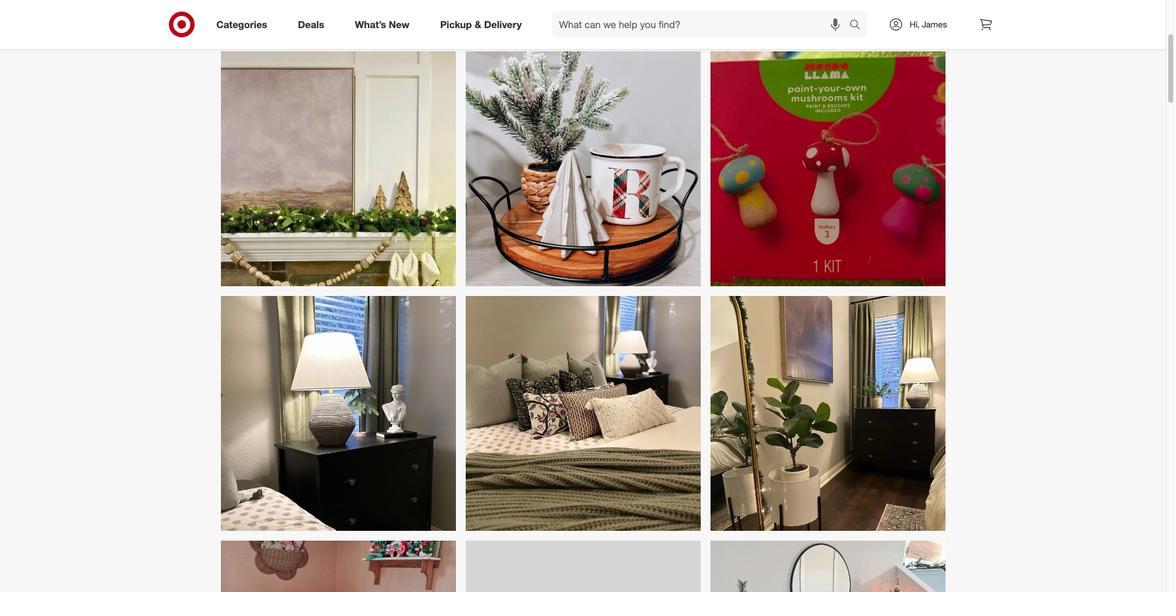 Task type: describe. For each thing, give the bounding box(es) containing it.
user image by @kirby_brandywinecottage image
[[711, 51, 946, 286]]

( for beauty
[[697, 13, 699, 22]]

) for beauty
[[715, 13, 717, 22]]

new
[[389, 18, 410, 30]]

deals
[[298, 18, 324, 30]]

( for furniture
[[391, 13, 393, 22]]

& for delivery
[[475, 18, 482, 30]]

accessories
[[566, 11, 613, 22]]

categories link
[[206, 11, 283, 38]]

kids ( 531 )
[[766, 11, 801, 22]]

what's
[[355, 18, 386, 30]]

pickup
[[440, 18, 472, 30]]

6994
[[483, 13, 499, 22]]

) inside clothing 6994 )
[[499, 13, 501, 22]]

furniture
[[355, 11, 389, 22]]

delivery
[[484, 18, 522, 30]]

user image by @at.home.with.hilary image
[[221, 51, 456, 286]]

2 user image by @alexandhome image from the left
[[466, 296, 701, 531]]

search
[[845, 19, 874, 32]]

) for kids
[[799, 13, 801, 22]]

categories
[[216, 18, 267, 30]]

furniture ( 2046 )
[[355, 11, 411, 22]]

3 user image by @alexandhome image from the left
[[711, 296, 946, 531]]

) inside shoes & accessories ( 1868 )
[[633, 13, 635, 22]]

8813
[[699, 13, 715, 22]]

search button
[[845, 11, 874, 40]]



Task type: vqa. For each thing, say whether or not it's contained in the screenshot.
user image by @at.home.with.hilary
yes



Task type: locate. For each thing, give the bounding box(es) containing it.
3 ) from the left
[[633, 13, 635, 22]]

clothing 6994 )
[[447, 11, 501, 22]]

3 ( from the left
[[697, 13, 699, 22]]

531
[[787, 13, 799, 22]]

( inside shoes & accessories ( 1868 )
[[615, 13, 617, 22]]

pickup & delivery
[[440, 18, 522, 30]]

2046
[[393, 13, 409, 22]]

1 horizontal spatial &
[[558, 11, 563, 22]]

clothing
[[447, 11, 479, 22]]

hi,
[[910, 19, 920, 29]]

2 ) from the left
[[499, 13, 501, 22]]

1 user image by @alexandhome image from the left
[[221, 296, 456, 531]]

shoes & accessories ( 1868 )
[[531, 11, 635, 22]]

pickup & delivery link
[[430, 11, 537, 38]]

( for kids
[[785, 13, 787, 22]]

0 horizontal spatial user image by @alexandhome image
[[221, 296, 456, 531]]

) for furniture
[[409, 13, 411, 22]]

user image by @cute_little_things_nc image
[[466, 51, 701, 286]]

4 ( from the left
[[785, 13, 787, 22]]

what's new link
[[345, 11, 425, 38]]

what's new
[[355, 18, 410, 30]]

) inside furniture ( 2046 )
[[409, 13, 411, 22]]

2 ( from the left
[[615, 13, 617, 22]]

& for accessories
[[558, 11, 563, 22]]

james
[[922, 19, 948, 29]]

4 ) from the left
[[715, 13, 717, 22]]

1 ) from the left
[[409, 13, 411, 22]]

) inside the kids ( 531 )
[[799, 13, 801, 22]]

beauty ( 8813 )
[[668, 11, 717, 22]]

What can we help you find? suggestions appear below search field
[[552, 11, 853, 38]]

user image by @alexandhome image
[[221, 296, 456, 531], [466, 296, 701, 531], [711, 296, 946, 531]]

& left 6994
[[475, 18, 482, 30]]

(
[[391, 13, 393, 22], [615, 13, 617, 22], [697, 13, 699, 22], [785, 13, 787, 22]]

beauty
[[668, 11, 695, 22]]

( inside furniture ( 2046 )
[[391, 13, 393, 22]]

5 ) from the left
[[799, 13, 801, 22]]

kids
[[766, 11, 783, 22]]

1 ( from the left
[[391, 13, 393, 22]]

0 horizontal spatial &
[[475, 18, 482, 30]]

hi, james
[[910, 19, 948, 29]]

( inside the kids ( 531 )
[[785, 13, 787, 22]]

user image by @myfarmflowerhome image
[[221, 541, 456, 593]]

1868
[[617, 13, 633, 22]]

)
[[409, 13, 411, 22], [499, 13, 501, 22], [633, 13, 635, 22], [715, 13, 717, 22], [799, 13, 801, 22]]

&
[[558, 11, 563, 22], [475, 18, 482, 30]]

) inside beauty ( 8813 )
[[715, 13, 717, 22]]

( inside beauty ( 8813 )
[[697, 13, 699, 22]]

& right the shoes
[[558, 11, 563, 22]]

1 horizontal spatial user image by @alexandhome image
[[466, 296, 701, 531]]

2 horizontal spatial user image by @alexandhome image
[[711, 296, 946, 531]]

user image by @morgandakin image
[[711, 541, 946, 593]]

deals link
[[288, 11, 340, 38]]

shoes
[[531, 11, 556, 22]]



